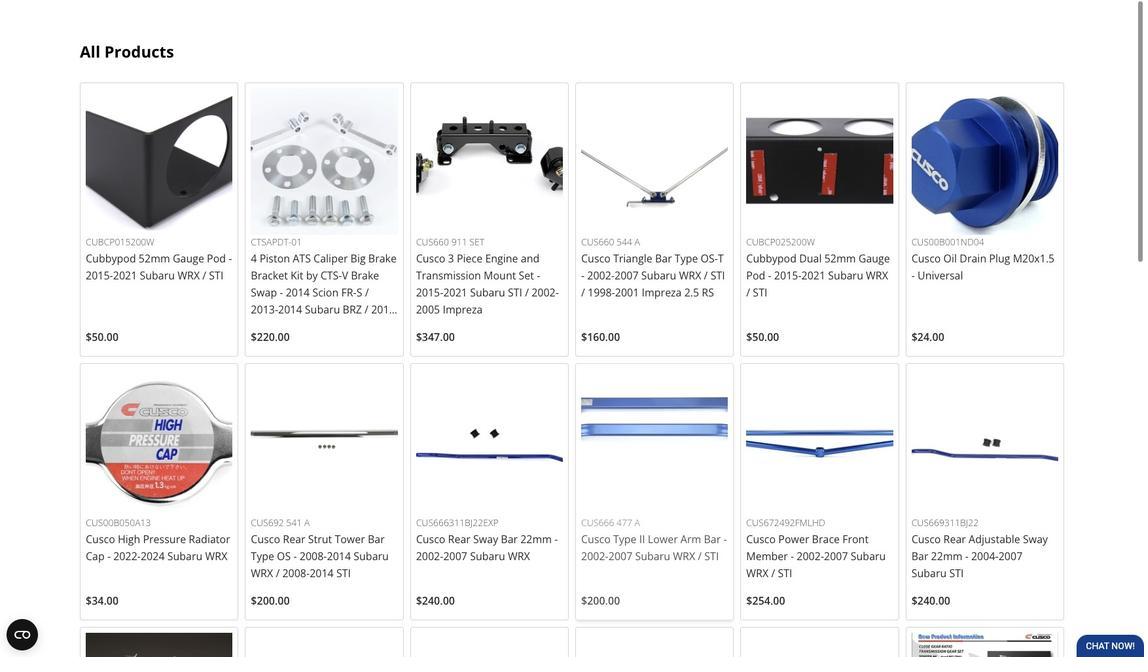 Task type: describe. For each thing, give the bounding box(es) containing it.
kit
[[291, 269, 304, 283]]

cusco inside cus00b050a13 cusco high pressure radiator cap - 2022-2024 subaru wrx
[[86, 533, 115, 547]]

cubbypod for 2015-
[[86, 252, 136, 266]]

a for rear
[[304, 517, 310, 529]]

gauge inside cubcp025200w cubbypod dual 52mm gauge pod - 2015-2021 subaru wrx / sti
[[859, 252, 891, 266]]

cubbypod for -
[[747, 252, 797, 266]]

m20x1.5
[[1014, 252, 1055, 266]]

- inside cus666311bj22exp cusco rear sway bar 22mm - 2002-2007 subaru wrx
[[555, 533, 558, 547]]

2007 inside cus669311bj22 cusco rear adjustable sway bar 22mm - 2004-2007 subaru sti
[[999, 550, 1023, 564]]

subaru inside 'cubcp015200w cubbypod 52mm gauge pod - 2015-2021 subaru wrx / sti'
[[140, 269, 175, 283]]

cusco inside cus666311bj22exp cusco rear sway bar 22mm - 2002-2007 subaru wrx
[[416, 533, 446, 547]]

$240.00 for cusco rear adjustable sway bar 22mm - 2004-2007 subaru sti
[[912, 594, 951, 609]]

/ inside cus660 911 set cusco 3 piece engine and transmission mount set - 2015-2021 subaru sti / 2002- 2005 impreza
[[525, 286, 529, 300]]

cus00b050a13
[[86, 517, 151, 529]]

cus965 028 a cusco close gear ratio transmission gear set - 2013+ ft86, image
[[912, 633, 1059, 658]]

- inside cus669311bj22 cusco rear adjustable sway bar 22mm - 2004-2007 subaru sti
[[966, 550, 969, 564]]

cus692
[[251, 517, 284, 529]]

/ inside 'cubcp015200w cubbypod 52mm gauge pod - 2015-2021 subaru wrx / sti'
[[203, 269, 206, 283]]

2024
[[141, 550, 165, 564]]

cus666 477 a cusco type ii lower arm bar - 2002-2007 subaru wrx / sti
[[582, 517, 727, 564]]

bar inside cus660 544 a cusco triangle bar type os-t - 2002-2007 subaru wrx / sti / 1998-2001 impreza 2.5 rs
[[656, 252, 672, 266]]

2001
[[615, 286, 639, 300]]

cubcp015200w
[[86, 236, 154, 248]]

1998-
[[588, 286, 615, 300]]

2014 down kit
[[286, 286, 310, 300]]

$160.00
[[582, 330, 620, 345]]

cus672492fmlhd cusco power brace front member - 2002-2007 subaru wrx / sti
[[747, 517, 886, 581]]

wrx inside cus692 541 a cusco rear strut tower bar type os - 2008-2014 subaru wrx / 2008-2014 sti
[[251, 567, 273, 581]]

22mm inside cus669311bj22 cusco rear adjustable sway bar 22mm - 2004-2007 subaru sti
[[932, 550, 963, 564]]

1 vertical spatial 2008-
[[283, 567, 310, 581]]

wrx inside the ctsapdt-01 4 piston ats caliper big brake bracket kit by cts-v brake swap - 2014 scion fr-s / 2013-2014 subaru brz / 2015 wrx
[[251, 320, 273, 334]]

sway inside cus669311bj22 cusco rear adjustable sway bar 22mm - 2004-2007 subaru sti
[[1024, 533, 1049, 547]]

541
[[286, 517, 302, 529]]

3
[[448, 252, 454, 266]]

ctsapdt-01 4 piston ats caliper big brake bracket kit by cts-v brake swap - 2014 scion fr-s / 2013-2014 subaru brz / 2015 wrx
[[251, 236, 397, 334]]

$24.00
[[912, 330, 945, 345]]

bar inside cus666 477 a cusco type ii lower arm bar - 2002-2007 subaru wrx / sti
[[704, 533, 721, 547]]

mount
[[484, 269, 516, 283]]

strut
[[308, 533, 332, 547]]

oil
[[944, 252, 958, 266]]

2015- inside 'cubcp015200w cubbypod 52mm gauge pod - 2015-2021 subaru wrx / sti'
[[86, 269, 113, 283]]

2007 inside 'cus672492fmlhd cusco power brace front member - 2002-2007 subaru wrx / sti'
[[825, 550, 849, 564]]

a for triangle
[[635, 236, 641, 248]]

- inside cubcp025200w cubbypod dual 52mm gauge pod - 2015-2021 subaru wrx / sti
[[769, 269, 772, 283]]

sway inside cus666311bj22exp cusco rear sway bar 22mm - 2002-2007 subaru wrx
[[474, 533, 498, 547]]

open widget image
[[7, 620, 38, 651]]

cus660 544 a cusco triangle bar type os-t - 2002-2007 subaru wrx / sti / 1998-2001 impreza 2.5 rs
[[582, 236, 725, 300]]

and
[[521, 252, 540, 266]]

2007 inside cus666311bj22exp cusco rear sway bar 22mm - 2002-2007 subaru wrx
[[444, 550, 468, 564]]

cubcp025200w 15-20 wrx & sti cubbypod dual 52mm gauge pod, image
[[747, 88, 894, 235]]

plug
[[990, 252, 1011, 266]]

cusco inside cus666 477 a cusco type ii lower arm bar - 2002-2007 subaru wrx / sti
[[582, 533, 611, 547]]

bar inside cus666311bj22exp cusco rear sway bar 22mm - 2002-2007 subaru wrx
[[501, 533, 518, 547]]

os-
[[701, 252, 718, 266]]

front
[[843, 533, 869, 547]]

all
[[80, 41, 100, 62]]

cus660 911 set cusco 3 piece engine and transmission mount set - 2015-2021 subaru sti / 2002- 2005 impreza
[[416, 236, 559, 317]]

impreza for 2021
[[443, 303, 483, 317]]

- inside cus660 544 a cusco triangle bar type os-t - 2002-2007 subaru wrx / sti / 1998-2001 impreza 2.5 rs
[[582, 269, 585, 283]]

cubcp025200w cubbypod dual 52mm gauge pod - 2015-2021 subaru wrx / sti
[[747, 236, 891, 300]]

22mm inside cus666311bj22exp cusco rear sway bar 22mm - 2002-2007 subaru wrx
[[521, 533, 552, 547]]

2007 inside cus666 477 a cusco type ii lower arm bar - 2002-2007 subaru wrx / sti
[[609, 550, 633, 564]]

sti inside 'cus672492fmlhd cusco power brace front member - 2002-2007 subaru wrx / sti'
[[778, 567, 793, 581]]

os
[[277, 550, 291, 564]]

cus660 911 set cusco 3 piece engine and transmission mount set - 2015+ sti, image
[[416, 88, 563, 235]]

all products
[[80, 41, 174, 62]]

sti inside 'cubcp015200w cubbypod 52mm gauge pod - 2015-2021 subaru wrx / sti'
[[209, 269, 224, 283]]

triangle
[[614, 252, 653, 266]]

- inside 'cubcp015200w cubbypod 52mm gauge pod - 2015-2021 subaru wrx / sti'
[[229, 252, 232, 266]]

cus660 544 a cusco triangle bar type os-t -, image
[[582, 88, 728, 235]]

2022-
[[113, 550, 141, 564]]

/ right 'brz'
[[365, 303, 369, 317]]

2007 inside cus660 544 a cusco triangle bar type os-t - 2002-2007 subaru wrx / sti / 1998-2001 impreza 2.5 rs
[[615, 269, 639, 283]]

4
[[251, 252, 257, 266]]

wrx inside cus666311bj22exp cusco rear sway bar 22mm - 2002-2007 subaru wrx
[[508, 550, 530, 564]]

2.5
[[685, 286, 700, 300]]

0 vertical spatial brake
[[369, 252, 397, 266]]

2014 down strut
[[310, 567, 334, 581]]

cus00b 050 a13 cusco high pressure radiator cap - 2015+ wrx  / 2015+ sti, image
[[86, 369, 233, 516]]

products
[[104, 41, 174, 62]]

bracket
[[251, 269, 288, 283]]

sti inside cus660 911 set cusco 3 piece engine and transmission mount set - 2015-2021 subaru sti / 2002- 2005 impreza
[[508, 286, 523, 300]]

/ left 1998-
[[582, 286, 585, 300]]

cts-
[[321, 269, 342, 283]]

$50.00 for cubbypod 52mm gauge pod - 2015-2021 subaru wrx / sti
[[86, 330, 119, 345]]

cus666311bj22exp cusco rear sway bar 22mm - 2002-2007 subaru wrx
[[416, 517, 558, 564]]

cus00b050a13 cusco high pressure radiator cap - 2022-2024 subaru wrx
[[86, 517, 230, 564]]

$254.00
[[747, 594, 786, 609]]

cus669311bj22 cusco rear adjustable sway bar 22mm - 2004-2007 subaru sti
[[912, 517, 1049, 581]]

radiator
[[189, 533, 230, 547]]

subaru inside cus692 541 a cusco rear strut tower bar type os - 2008-2014 subaru wrx / 2008-2014 sti
[[354, 550, 389, 564]]

rs
[[702, 286, 714, 300]]

subaru inside cus660 911 set cusco 3 piece engine and transmission mount set - 2015-2021 subaru sti / 2002- 2005 impreza
[[470, 286, 505, 300]]

subaru inside cubcp025200w cubbypod dual 52mm gauge pod - 2015-2021 subaru wrx / sti
[[829, 269, 864, 283]]

pod inside cubcp025200w cubbypod dual 52mm gauge pod - 2015-2021 subaru wrx / sti
[[747, 269, 766, 283]]

cap
[[86, 550, 105, 564]]

- inside cus666 477 a cusco type ii lower arm bar - 2002-2007 subaru wrx / sti
[[724, 533, 727, 547]]

high
[[118, 533, 140, 547]]

- inside cus00b050a13 cusco high pressure radiator cap - 2022-2024 subaru wrx
[[107, 550, 111, 564]]

cus692 541 a cusco rear strut tower bar type os - 2008-2014 subaru wrx / 2008-2014 sti
[[251, 517, 389, 581]]

sti inside cus660 544 a cusco triangle bar type os-t - 2002-2007 subaru wrx / sti / 1998-2001 impreza 2.5 rs
[[711, 269, 725, 283]]

impreza for wrx
[[642, 286, 682, 300]]

big
[[351, 252, 366, 266]]

$220.00
[[251, 330, 290, 345]]

2021 inside cubcp025200w cubbypod dual 52mm gauge pod - 2015-2021 subaru wrx / sti
[[802, 269, 826, 283]]

subaru inside 'cus672492fmlhd cusco power brace front member - 2002-2007 subaru wrx / sti'
[[851, 550, 886, 564]]

tower
[[335, 533, 365, 547]]

cus660 for 3
[[416, 236, 449, 248]]

bar inside cus692 541 a cusco rear strut tower bar type os - 2008-2014 subaru wrx / 2008-2014 sti
[[368, 533, 385, 547]]

adjustable
[[969, 533, 1021, 547]]



Task type: vqa. For each thing, say whether or not it's contained in the screenshot.
the 86 inside the 2018 Toyota 86 link
no



Task type: locate. For each thing, give the bounding box(es) containing it.
$240.00
[[416, 594, 455, 609], [912, 594, 951, 609]]

cusco up member
[[747, 533, 776, 547]]

cubcp025200w
[[747, 236, 815, 248]]

a right 541 at the left
[[304, 517, 310, 529]]

1 horizontal spatial cubbypod
[[747, 252, 797, 266]]

universal
[[918, 269, 964, 283]]

1 horizontal spatial $200.00
[[582, 594, 620, 609]]

subaru inside cus666311bj22exp cusco rear sway bar 22mm - 2002-2007 subaru wrx
[[470, 550, 505, 564]]

2002- inside cus666 477 a cusco type ii lower arm bar - 2002-2007 subaru wrx / sti
[[582, 550, 609, 564]]

cubcp015200w cubbypod 52mm gauge pod - 2015-2021 subaru wrx / sti
[[86, 236, 232, 283]]

2 gauge from the left
[[859, 252, 891, 266]]

scion
[[313, 286, 339, 300]]

cusco inside cus00b001nd04 cusco oil drain plug m20x1.5 - universal
[[912, 252, 941, 266]]

cusco
[[582, 252, 611, 266], [416, 252, 446, 266], [912, 252, 941, 266], [86, 533, 115, 547], [251, 533, 280, 547], [582, 533, 611, 547], [747, 533, 776, 547], [416, 533, 446, 547], [912, 533, 941, 547]]

ii
[[640, 533, 646, 547]]

1 vertical spatial type
[[614, 533, 637, 547]]

1 horizontal spatial gauge
[[859, 252, 891, 266]]

sti inside cubcp025200w cubbypod dual 52mm gauge pod - 2015-2021 subaru wrx / sti
[[753, 286, 768, 300]]

picture of 4 piston ats caliper big brake bracket kit by cts-v brake swap - 2014 scion fr-s / 2013-2014 subaru brz / 2015 wrx image
[[251, 88, 398, 235]]

0 horizontal spatial 2015-
[[86, 269, 113, 283]]

2002- up 1998-
[[588, 269, 615, 283]]

/ inside cus666 477 a cusco type ii lower arm bar - 2002-2007 subaru wrx / sti
[[698, 550, 702, 564]]

cubbypod down cubcp015200w at the top of page
[[86, 252, 136, 266]]

0 horizontal spatial rear
[[283, 533, 306, 547]]

2008- down strut
[[300, 550, 327, 564]]

impreza left 2.5
[[642, 286, 682, 300]]

a right 477
[[635, 517, 641, 529]]

subaru inside cus669311bj22 cusco rear adjustable sway bar 22mm - 2004-2007 subaru sti
[[912, 567, 947, 581]]

rear down cus669311bj22
[[944, 533, 967, 547]]

rear inside cus669311bj22 cusco rear adjustable sway bar 22mm - 2004-2007 subaru sti
[[944, 533, 967, 547]]

sti down member
[[778, 567, 793, 581]]

2005
[[416, 303, 440, 317]]

2 horizontal spatial 2021
[[802, 269, 826, 283]]

1 $240.00 from the left
[[416, 594, 455, 609]]

1 horizontal spatial $50.00
[[747, 330, 780, 345]]

cus00b 001 nd04 cusco oil drain plug m20x1.5 - 2015+ sti, image
[[912, 88, 1059, 235]]

2 $50.00 from the left
[[747, 330, 780, 345]]

cus660 left 544
[[582, 236, 615, 248]]

sway
[[474, 533, 498, 547], [1024, 533, 1049, 547]]

wrx inside cus660 544 a cusco triangle bar type os-t - 2002-2007 subaru wrx / sti / 1998-2001 impreza 2.5 rs
[[680, 269, 702, 283]]

brz
[[343, 303, 362, 317]]

544
[[617, 236, 633, 248]]

2015- down dual at the right
[[775, 269, 802, 283]]

2021 inside 'cubcp015200w cubbypod 52mm gauge pod - 2015-2021 subaru wrx / sti'
[[113, 269, 137, 283]]

2002- down set
[[532, 286, 559, 300]]

pod inside 'cubcp015200w cubbypod 52mm gauge pod - 2015-2021 subaru wrx / sti'
[[207, 252, 226, 266]]

2021 down transmission
[[444, 286, 468, 300]]

cubbypod
[[86, 252, 136, 266], [747, 252, 797, 266]]

dual
[[800, 252, 822, 266]]

cusco inside cus660 544 a cusco triangle bar type os-t - 2002-2007 subaru wrx / sti / 1998-2001 impreza 2.5 rs
[[582, 252, 611, 266]]

wrx
[[178, 269, 200, 283], [680, 269, 702, 283], [867, 269, 889, 283], [251, 320, 273, 334], [205, 550, 228, 564], [673, 550, 696, 564], [508, 550, 530, 564], [251, 567, 273, 581], [747, 567, 769, 581]]

cus666 477 a cusco type ii lower arm bar - subaru models inc. 2002-2007 wrx/sti, image
[[582, 369, 728, 516]]

2015
[[371, 303, 395, 317]]

2 $240.00 from the left
[[912, 594, 951, 609]]

0 horizontal spatial $200.00
[[251, 594, 290, 609]]

2 cus660 from the left
[[416, 236, 449, 248]]

/ inside cubcp025200w cubbypod dual 52mm gauge pod - 2015-2021 subaru wrx / sti
[[747, 286, 751, 300]]

- inside 'cus672492fmlhd cusco power brace front member - 2002-2007 subaru wrx / sti'
[[791, 550, 795, 564]]

piston
[[260, 252, 290, 266]]

0 horizontal spatial cus660
[[416, 236, 449, 248]]

wrx inside cus666 477 a cusco type ii lower arm bar - 2002-2007 subaru wrx / sti
[[673, 550, 696, 564]]

- inside cus660 911 set cusco 3 piece engine and transmission mount set - 2015-2021 subaru sti / 2002- 2005 impreza
[[537, 269, 541, 283]]

1 horizontal spatial pod
[[747, 269, 766, 283]]

rear down the cus666311bj22exp
[[448, 533, 471, 547]]

ctsapdt-
[[251, 236, 292, 248]]

2007
[[615, 269, 639, 283], [609, 550, 633, 564], [825, 550, 849, 564], [444, 550, 468, 564], [999, 550, 1023, 564]]

sti left member
[[705, 550, 719, 564]]

v
[[342, 269, 348, 283]]

2015- up 2005
[[416, 286, 444, 300]]

a
[[635, 236, 641, 248], [304, 517, 310, 529], [635, 517, 641, 529]]

cus672 492 fmlhd cusco power brace front member - subaru models (inc. 2002-2007 wrx/sti), image
[[747, 369, 894, 516]]

sti inside cus666 477 a cusco type ii lower arm bar - 2002-2007 subaru wrx / sti
[[705, 550, 719, 564]]

drain
[[960, 252, 987, 266]]

0 horizontal spatial pod
[[207, 252, 226, 266]]

1 52mm from the left
[[139, 252, 170, 266]]

$50.00 for cubbypod dual 52mm gauge pod - 2015-2021 subaru wrx / sti
[[747, 330, 780, 345]]

0 horizontal spatial 52mm
[[139, 252, 170, 266]]

$347.00
[[416, 330, 455, 345]]

cusco left 3
[[416, 252, 446, 266]]

2015- inside cus660 911 set cusco 3 piece engine and transmission mount set - 2015-2021 subaru sti / 2002- 2005 impreza
[[416, 286, 444, 300]]

cusco down cus666
[[582, 533, 611, 547]]

cusco down the cus666311bj22exp
[[416, 533, 446, 547]]

brake
[[369, 252, 397, 266], [351, 269, 379, 283]]

1 horizontal spatial sway
[[1024, 533, 1049, 547]]

a for type
[[635, 517, 641, 529]]

cubcp015200w cubbypod 52mm gauge pod - 2015+ wrx / 2015+ sti, image
[[86, 88, 233, 235]]

2 horizontal spatial 2015-
[[775, 269, 802, 283]]

01
[[292, 236, 302, 248]]

member
[[747, 550, 788, 564]]

1 horizontal spatial 2015-
[[416, 286, 444, 300]]

1 rear from the left
[[283, 533, 306, 547]]

by
[[306, 269, 318, 283]]

cus660
[[582, 236, 615, 248], [416, 236, 449, 248]]

brace
[[813, 533, 840, 547]]

1 gauge from the left
[[173, 252, 204, 266]]

cus660 for triangle
[[582, 236, 615, 248]]

2014 down tower
[[327, 550, 351, 564]]

impreza inside cus660 544 a cusco triangle bar type os-t - 2002-2007 subaru wrx / sti / 1998-2001 impreza 2.5 rs
[[642, 286, 682, 300]]

2002- down brace
[[797, 550, 825, 564]]

cusco inside cus660 911 set cusco 3 piece engine and transmission mount set - 2015-2021 subaru sti / 2002- 2005 impreza
[[416, 252, 446, 266]]

subaru inside cus00b050a13 cusco high pressure radiator cap - 2022-2024 subaru wrx
[[167, 550, 203, 564]]

s
[[357, 286, 363, 300]]

22mm
[[521, 533, 552, 547], [932, 550, 963, 564]]

/ down set
[[525, 286, 529, 300]]

cubbypod inside cubcp025200w cubbypod dual 52mm gauge pod - 2015-2021 subaru wrx / sti
[[747, 252, 797, 266]]

911
[[452, 236, 467, 248]]

2002- inside cus660 911 set cusco 3 piece engine and transmission mount set - 2015-2021 subaru sti / 2002- 2005 impreza
[[532, 286, 559, 300]]

cus669311bj22
[[912, 517, 979, 529]]

0 horizontal spatial $50.00
[[86, 330, 119, 345]]

sti down t in the right of the page
[[711, 269, 725, 283]]

subaru
[[140, 269, 175, 283], [642, 269, 677, 283], [829, 269, 864, 283], [470, 286, 505, 300], [305, 303, 340, 317], [167, 550, 203, 564], [354, 550, 389, 564], [636, 550, 671, 564], [851, 550, 886, 564], [470, 550, 505, 564], [912, 567, 947, 581]]

2014 up $220.00
[[278, 303, 302, 317]]

1 horizontal spatial 22mm
[[932, 550, 963, 564]]

a inside cus692 541 a cusco rear strut tower bar type os - 2008-2014 subaru wrx / 2008-2014 sti
[[304, 517, 310, 529]]

1 cubbypod from the left
[[86, 252, 136, 266]]

- inside cus00b001nd04 cusco oil drain plug m20x1.5 - universal
[[912, 269, 915, 283]]

cubbypod inside 'cubcp015200w cubbypod 52mm gauge pod - 2015-2021 subaru wrx / sti'
[[86, 252, 136, 266]]

2021 inside cus660 911 set cusco 3 piece engine and transmission mount set - 2015-2021 subaru sti / 2002- 2005 impreza
[[444, 286, 468, 300]]

cus660 up 3
[[416, 236, 449, 248]]

2 52mm from the left
[[825, 252, 856, 266]]

set
[[470, 236, 485, 248]]

bar
[[656, 252, 672, 266], [368, 533, 385, 547], [704, 533, 721, 547], [501, 533, 518, 547], [912, 550, 929, 564]]

a right 544
[[635, 236, 641, 248]]

cubbypod down cubcp025200w
[[747, 252, 797, 266]]

pod down cubcp025200w
[[747, 269, 766, 283]]

2021 down cubcp015200w at the top of page
[[113, 269, 137, 283]]

type
[[675, 252, 698, 266], [614, 533, 637, 547], [251, 550, 274, 564]]

2 cubbypod from the left
[[747, 252, 797, 266]]

brake up s
[[351, 269, 379, 283]]

sti left bracket
[[209, 269, 224, 283]]

cus666311bj22exp
[[416, 517, 499, 529]]

subaru inside cus666 477 a cusco type ii lower arm bar - 2002-2007 subaru wrx / sti
[[636, 550, 671, 564]]

2002- down cus666
[[582, 550, 609, 564]]

set
[[519, 269, 534, 283]]

$50.00
[[86, 330, 119, 345], [747, 330, 780, 345]]

1 vertical spatial 22mm
[[932, 550, 963, 564]]

subaru inside the ctsapdt-01 4 piston ats caliper big brake bracket kit by cts-v brake swap - 2014 scion fr-s / 2013-2014 subaru brz / 2015 wrx
[[305, 303, 340, 317]]

type left os
[[251, 550, 274, 564]]

2008- down os
[[283, 567, 310, 581]]

52mm right dual at the right
[[825, 252, 856, 266]]

rear
[[283, 533, 306, 547], [448, 533, 471, 547], [944, 533, 967, 547]]

2002- inside 'cus672492fmlhd cusco power brace front member - 2002-2007 subaru wrx / sti'
[[797, 550, 825, 564]]

/ inside 'cus672492fmlhd cusco power brace front member - 2002-2007 subaru wrx / sti'
[[772, 567, 776, 581]]

2 horizontal spatial type
[[675, 252, 698, 266]]

cusco inside cus669311bj22 cusco rear adjustable sway bar 22mm - 2004-2007 subaru sti
[[912, 533, 941, 547]]

cusco inside cus692 541 a cusco rear strut tower bar type os - 2008-2014 subaru wrx / 2008-2014 sti
[[251, 533, 280, 547]]

1 horizontal spatial $240.00
[[912, 594, 951, 609]]

cus666
[[582, 517, 615, 529]]

rear for cusco rear sway bar 22mm - 2002-2007 subaru wrx
[[448, 533, 471, 547]]

gauge left the 4
[[173, 252, 204, 266]]

gauge
[[173, 252, 204, 266], [859, 252, 891, 266]]

- inside cus692 541 a cusco rear strut tower bar type os - 2008-2014 subaru wrx / 2008-2014 sti
[[294, 550, 297, 564]]

sti down cus669311bj22
[[950, 567, 964, 581]]

ats
[[293, 252, 311, 266]]

type left os-
[[675, 252, 698, 266]]

2 horizontal spatial rear
[[944, 533, 967, 547]]

1 horizontal spatial 2021
[[444, 286, 468, 300]]

fr-
[[342, 286, 357, 300]]

cusco down cus669311bj22
[[912, 533, 941, 547]]

2007 down brace
[[825, 550, 849, 564]]

0 vertical spatial pod
[[207, 252, 226, 266]]

1 $50.00 from the left
[[86, 330, 119, 345]]

rear inside cus692 541 a cusco rear strut tower bar type os - 2008-2014 subaru wrx / 2008-2014 sti
[[283, 533, 306, 547]]

type inside cus666 477 a cusco type ii lower arm bar - 2002-2007 subaru wrx / sti
[[614, 533, 637, 547]]

cus666 311 bj22exp cusco rear sway bar 22mm - 2002-2007 subaru wrx, image
[[416, 369, 563, 516]]

cus6a1 61n cn cusco street zero-a coilovers - 2015+ wrx / 2015+ sti, image
[[86, 633, 233, 658]]

impreza right 2005
[[443, 303, 483, 317]]

2002- inside cus666311bj22exp cusco rear sway bar 22mm - 2002-2007 subaru wrx
[[416, 550, 444, 564]]

2004-
[[972, 550, 999, 564]]

wrx inside 'cubcp015200w cubbypod 52mm gauge pod - 2015-2021 subaru wrx / sti'
[[178, 269, 200, 283]]

sti down tower
[[337, 567, 351, 581]]

cusco down cus692
[[251, 533, 280, 547]]

0 vertical spatial type
[[675, 252, 698, 266]]

2015- down cubcp015200w at the top of page
[[86, 269, 113, 283]]

rear inside cus666311bj22exp cusco rear sway bar 22mm - 2002-2007 subaru wrx
[[448, 533, 471, 547]]

t
[[718, 252, 724, 266]]

rear for cusco rear adjustable sway bar 22mm - 2004-2007 subaru sti
[[944, 533, 967, 547]]

gauge right dual at the right
[[859, 252, 891, 266]]

engine
[[486, 252, 518, 266]]

impreza
[[642, 286, 682, 300], [443, 303, 483, 317]]

1 cus660 from the left
[[582, 236, 615, 248]]

2007 down 477
[[609, 550, 633, 564]]

2002- inside cus660 544 a cusco triangle bar type os-t - 2002-2007 subaru wrx / sti / 1998-2001 impreza 2.5 rs
[[588, 269, 615, 283]]

0 horizontal spatial gauge
[[173, 252, 204, 266]]

0 horizontal spatial cubbypod
[[86, 252, 136, 266]]

lower
[[648, 533, 678, 547]]

1 sway from the left
[[474, 533, 498, 547]]

a inside cus666 477 a cusco type ii lower arm bar - 2002-2007 subaru wrx / sti
[[635, 517, 641, 529]]

-
[[229, 252, 232, 266], [582, 269, 585, 283], [769, 269, 772, 283], [537, 269, 541, 283], [912, 269, 915, 283], [280, 286, 283, 300], [724, 533, 727, 547], [555, 533, 558, 547], [107, 550, 111, 564], [294, 550, 297, 564], [791, 550, 795, 564], [966, 550, 969, 564]]

/ inside cus692 541 a cusco rear strut tower bar type os - 2008-2014 subaru wrx / 2008-2014 sti
[[276, 567, 280, 581]]

3 rear from the left
[[944, 533, 967, 547]]

subaru inside cus660 544 a cusco triangle bar type os-t - 2002-2007 subaru wrx / sti / 1998-2001 impreza 2.5 rs
[[642, 269, 677, 283]]

1 horizontal spatial type
[[614, 533, 637, 547]]

1 horizontal spatial 52mm
[[825, 252, 856, 266]]

cus00b001nd04
[[912, 236, 985, 248]]

impreza inside cus660 911 set cusco 3 piece engine and transmission mount set - 2015-2021 subaru sti / 2002- 2005 impreza
[[443, 303, 483, 317]]

2007 down adjustable at right
[[999, 550, 1023, 564]]

0 horizontal spatial 2021
[[113, 269, 137, 283]]

$240.00 for cusco rear sway bar 22mm - 2002-2007 subaru wrx
[[416, 594, 455, 609]]

1 horizontal spatial rear
[[448, 533, 471, 547]]

power
[[779, 533, 810, 547]]

1 horizontal spatial impreza
[[642, 286, 682, 300]]

2013-
[[251, 303, 278, 317]]

0 horizontal spatial $240.00
[[416, 594, 455, 609]]

0 horizontal spatial impreza
[[443, 303, 483, 317]]

/ left bracket
[[203, 269, 206, 283]]

/ right rs
[[747, 286, 751, 300]]

/ down os
[[276, 567, 280, 581]]

/ down member
[[772, 567, 776, 581]]

caliper
[[314, 252, 348, 266]]

cusco up 1998-
[[582, 252, 611, 266]]

52mm down cubcp015200w at the top of page
[[139, 252, 170, 266]]

cusco up universal
[[912, 252, 941, 266]]

sti right rs
[[753, 286, 768, 300]]

gauge inside 'cubcp015200w cubbypod 52mm gauge pod - 2015-2021 subaru wrx / sti'
[[173, 252, 204, 266]]

2008-
[[300, 550, 327, 564], [283, 567, 310, 581]]

brake right big
[[369, 252, 397, 266]]

/
[[203, 269, 206, 283], [704, 269, 708, 283], [365, 286, 369, 300], [582, 286, 585, 300], [747, 286, 751, 300], [525, 286, 529, 300], [365, 303, 369, 317], [698, 550, 702, 564], [276, 567, 280, 581], [772, 567, 776, 581]]

cus660 inside cus660 911 set cusco 3 piece engine and transmission mount set - 2015-2021 subaru sti / 2002- 2005 impreza
[[416, 236, 449, 248]]

0 horizontal spatial sway
[[474, 533, 498, 547]]

0 horizontal spatial type
[[251, 550, 274, 564]]

cus692 541 a cusco rear strut tower bar type os - 2014+ forester, image
[[251, 369, 398, 516]]

cus672492fmlhd
[[747, 517, 826, 529]]

$200.00 for cusco type ii lower arm bar - 2002-2007 subaru wrx / sti
[[582, 594, 620, 609]]

2021
[[113, 269, 137, 283], [802, 269, 826, 283], [444, 286, 468, 300]]

1 $200.00 from the left
[[251, 594, 290, 609]]

/ right s
[[365, 286, 369, 300]]

2002- down the cus666311bj22exp
[[416, 550, 444, 564]]

pressure
[[143, 533, 186, 547]]

cusco inside 'cus672492fmlhd cusco power brace front member - 2002-2007 subaru wrx / sti'
[[747, 533, 776, 547]]

0 vertical spatial 2008-
[[300, 550, 327, 564]]

/ up rs
[[704, 269, 708, 283]]

2007 down the cus666311bj22exp
[[444, 550, 468, 564]]

52mm inside cubcp025200w cubbypod dual 52mm gauge pod - 2015-2021 subaru wrx / sti
[[825, 252, 856, 266]]

sti down set
[[508, 286, 523, 300]]

2014
[[286, 286, 310, 300], [278, 303, 302, 317], [327, 550, 351, 564], [310, 567, 334, 581]]

$200.00 for cusco rear strut tower bar type os - 2008-2014 subaru wrx / 2008-2014 sti
[[251, 594, 290, 609]]

0 horizontal spatial 22mm
[[521, 533, 552, 547]]

pod left the 4
[[207, 252, 226, 266]]

transmission
[[416, 269, 481, 283]]

swap
[[251, 286, 277, 300]]

cus00b001nd04 cusco oil drain plug m20x1.5 - universal
[[912, 236, 1055, 283]]

piece
[[457, 252, 483, 266]]

type inside cus660 544 a cusco triangle bar type os-t - 2002-2007 subaru wrx / sti / 1998-2001 impreza 2.5 rs
[[675, 252, 698, 266]]

wrx inside cubcp025200w cubbypod dual 52mm gauge pod - 2015-2021 subaru wrx / sti
[[867, 269, 889, 283]]

type down 477
[[614, 533, 637, 547]]

1 vertical spatial brake
[[351, 269, 379, 283]]

1 vertical spatial pod
[[747, 269, 766, 283]]

2 vertical spatial type
[[251, 550, 274, 564]]

wrx inside cus00b050a13 cusco high pressure radiator cap - 2022-2024 subaru wrx
[[205, 550, 228, 564]]

arm
[[681, 533, 702, 547]]

$34.00
[[86, 594, 119, 609]]

0 vertical spatial 22mm
[[521, 533, 552, 547]]

477
[[617, 517, 633, 529]]

cus669 311 bj22 cusco rear adjustable sway bar 22mm - 2004-2007 subaru sti, image
[[912, 369, 1059, 516]]

wrx inside 'cus672492fmlhd cusco power brace front member - 2002-2007 subaru wrx / sti'
[[747, 567, 769, 581]]

2021 down dual at the right
[[802, 269, 826, 283]]

sti inside cus669311bj22 cusco rear adjustable sway bar 22mm - 2004-2007 subaru sti
[[950, 567, 964, 581]]

52mm
[[139, 252, 170, 266], [825, 252, 856, 266]]

rear down 541 at the left
[[283, 533, 306, 547]]

bar inside cus669311bj22 cusco rear adjustable sway bar 22mm - 2004-2007 subaru sti
[[912, 550, 929, 564]]

52mm inside 'cubcp015200w cubbypod 52mm gauge pod - 2015-2021 subaru wrx / sti'
[[139, 252, 170, 266]]

1 vertical spatial impreza
[[443, 303, 483, 317]]

sti inside cus692 541 a cusco rear strut tower bar type os - 2008-2014 subaru wrx / 2008-2014 sti
[[337, 567, 351, 581]]

2 rear from the left
[[448, 533, 471, 547]]

2 sway from the left
[[1024, 533, 1049, 547]]

cusco up the cap
[[86, 533, 115, 547]]

2 $200.00 from the left
[[582, 594, 620, 609]]

sti
[[209, 269, 224, 283], [711, 269, 725, 283], [753, 286, 768, 300], [508, 286, 523, 300], [705, 550, 719, 564], [337, 567, 351, 581], [778, 567, 793, 581], [950, 567, 964, 581]]

sway down the cus666311bj22exp
[[474, 533, 498, 547]]

2015- inside cubcp025200w cubbypod dual 52mm gauge pod - 2015-2021 subaru wrx / sti
[[775, 269, 802, 283]]

2007 up 2001
[[615, 269, 639, 283]]

0 vertical spatial impreza
[[642, 286, 682, 300]]

cus660 inside cus660 544 a cusco triangle bar type os-t - 2002-2007 subaru wrx / sti / 1998-2001 impreza 2.5 rs
[[582, 236, 615, 248]]

type inside cus692 541 a cusco rear strut tower bar type os - 2008-2014 subaru wrx / 2008-2014 sti
[[251, 550, 274, 564]]

a inside cus660 544 a cusco triangle bar type os-t - 2002-2007 subaru wrx / sti / 1998-2001 impreza 2.5 rs
[[635, 236, 641, 248]]

/ down arm
[[698, 550, 702, 564]]

1 horizontal spatial cus660
[[582, 236, 615, 248]]

sway right adjustable at right
[[1024, 533, 1049, 547]]

- inside the ctsapdt-01 4 piston ats caliper big brake bracket kit by cts-v brake swap - 2014 scion fr-s / 2013-2014 subaru brz / 2015 wrx
[[280, 286, 283, 300]]



